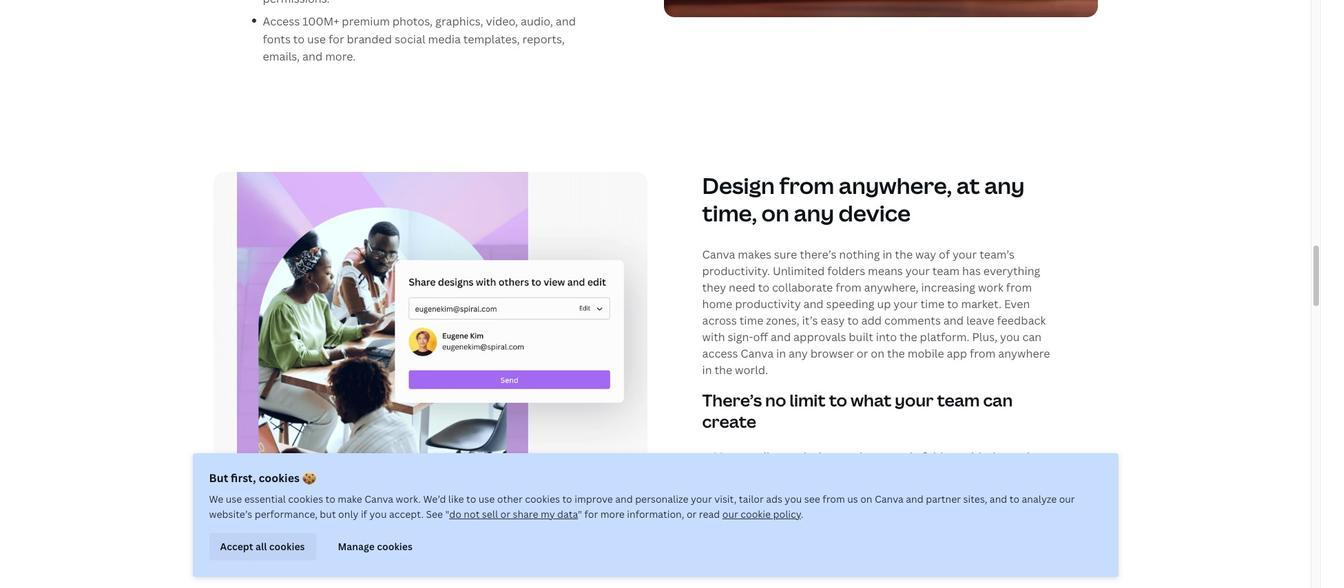 Task type: vqa. For each thing, say whether or not it's contained in the screenshot.
"it's"
yes



Task type: describe. For each thing, give the bounding box(es) containing it.
the inside the manage all your designs and content in folders with the option to set access permissions if needed.
[[988, 450, 1006, 465]]

they
[[702, 280, 726, 296]]

we
[[209, 493, 223, 506]]

unlimited
[[773, 264, 825, 279]]

video,
[[486, 14, 518, 29]]

productivity.
[[702, 264, 770, 279]]

design from anywhere, at any time, on any device
[[702, 171, 1025, 228]]

1 vertical spatial you
[[785, 493, 802, 506]]

or down permissions
[[804, 491, 816, 506]]

world.
[[735, 363, 768, 378]]

to right like
[[466, 493, 476, 506]]

other
[[497, 493, 523, 506]]

canva up productivity.
[[702, 247, 735, 263]]

work
[[713, 491, 740, 506]]

cookies inside button
[[269, 541, 305, 554]]

folders inside "canva makes sure there's nothing in the way of your team's productivity. unlimited folders means your team has everything they need to collaborate from anywhere, increasing work from home productivity and speeding up your time to market. even across time zones, it's easy to add comments and leave feedback with sign-off and approvals built into the platform. plus, you can access canva in any browser or on the mobile app from anywhere in the world."
[[827, 264, 865, 279]]

create
[[702, 411, 756, 433]]

into
[[876, 330, 897, 345]]

in inside the manage all your designs and content in folders with the option to set access permissions if needed.
[[910, 450, 920, 465]]

from inside work from home or remotely without the inconvenience of having to upload or download files.
[[743, 491, 769, 506]]

more.
[[325, 49, 356, 64]]

you inside "canva makes sure there's nothing in the way of your team's productivity. unlimited folders means your team has everything they need to collaborate from anywhere, increasing work from home productivity and speeding up your time to market. even across time zones, it's easy to add comments and leave feedback with sign-off and approvals built into the platform. plus, you can access canva in any browser or on the mobile app from anywhere in the world."
[[1000, 330, 1020, 345]]

all for accept
[[256, 541, 267, 554]]

templates,
[[463, 32, 520, 47]]

first,
[[231, 471, 256, 486]]

premium
[[342, 14, 390, 29]]

productivity
[[735, 297, 801, 312]]

more
[[600, 508, 625, 521]]

if inside we use essential cookies to make canva work. we'd like to use other cookies to improve and personalize your visit, tailor ads you see from us on canva and partner sites, and to analyze our website's performance, but only if you accept. see "
[[361, 508, 367, 521]]

and up 'reports,'
[[556, 14, 576, 29]]

time,
[[702, 198, 757, 228]]

cookies up my
[[525, 493, 560, 506]]

but first, cookies 🍪
[[209, 471, 316, 486]]

remotely
[[818, 491, 866, 506]]

off
[[753, 330, 768, 345]]

approvals
[[794, 330, 846, 345]]

platform.
[[920, 330, 970, 345]]

and left more. on the top of the page
[[302, 49, 323, 64]]

upload
[[765, 509, 802, 524]]

access inside the manage all your designs and content in folders with the option to set access permissions if needed.
[[746, 468, 782, 483]]

to inside access 100m+ premium photos, graphics, video, audio, and fonts to use for branded social media templates, reports, emails, and more.
[[293, 32, 305, 47]]

cookies inside button
[[377, 541, 413, 554]]

to up productivity
[[758, 280, 770, 296]]

see
[[426, 508, 443, 521]]

designs
[[800, 450, 840, 465]]

not
[[464, 508, 480, 521]]

nothing
[[839, 247, 880, 263]]

see
[[804, 493, 820, 506]]

1 vertical spatial for
[[584, 508, 598, 521]]

canva makes sure there's nothing in the way of your team's productivity. unlimited folders means your team has everything they need to collaborate from anywhere, increasing work from home productivity and speeding up your time to market. even across time zones, it's easy to add comments and leave feedback with sign-off and approvals built into the platform. plus, you can access canva in any browser or on the mobile app from anywhere in the world.
[[702, 247, 1050, 378]]

website's
[[209, 508, 252, 521]]

work.
[[396, 493, 421, 506]]

increasing
[[921, 280, 975, 296]]

work from home or remotely without the inconvenience of having to upload or download files.
[[713, 491, 1024, 524]]

and left partner
[[906, 493, 924, 506]]

permissions image
[[213, 172, 647, 498]]

and down zones,
[[771, 330, 791, 345]]

we'd
[[423, 493, 446, 506]]

" inside we use essential cookies to make canva work. we'd like to use other cookies to improve and personalize your visit, tailor ads you see from us on canva and partner sites, and to analyze our website's performance, but only if you accept. see "
[[445, 508, 449, 521]]

the down into
[[887, 347, 905, 362]]

market.
[[961, 297, 1002, 312]]

can inside "canva makes sure there's nothing in the way of your team's productivity. unlimited folders means your team has everything they need to collaborate from anywhere, increasing work from home productivity and speeding up your time to market. even across time zones, it's easy to add comments and leave feedback with sign-off and approvals built into the platform. plus, you can access canva in any browser or on the mobile app from anywhere in the world."
[[1023, 330, 1042, 345]]

mobile
[[908, 347, 944, 362]]

with inside the manage all your designs and content in folders with the option to set access permissions if needed.
[[963, 450, 986, 465]]

to inside the manage all your designs and content in folders with the option to set access permissions if needed.
[[713, 468, 725, 483]]

analyze
[[1022, 493, 1057, 506]]

team's
[[980, 247, 1015, 263]]

to down the speeding
[[847, 313, 859, 329]]

improve
[[575, 493, 613, 506]]

our cookie policy link
[[722, 508, 801, 521]]

2 horizontal spatial use
[[479, 493, 495, 506]]

your up "has"
[[953, 247, 977, 263]]

the left world.
[[715, 363, 732, 378]]

or right sell
[[500, 508, 510, 521]]

emails,
[[263, 49, 300, 64]]

home inside work from home or remotely without the inconvenience of having to upload or download files.
[[771, 491, 802, 506]]

permissions
[[785, 468, 849, 483]]

the left way
[[895, 247, 913, 263]]

performance,
[[255, 508, 318, 521]]

built
[[849, 330, 873, 345]]

with inside "canva makes sure there's nothing in the way of your team's productivity. unlimited folders means your team has everything they need to collaborate from anywhere, increasing work from home productivity and speeding up your time to market. even across time zones, it's easy to add comments and leave feedback with sign-off and approvals built into the platform. plus, you can access canva in any browser or on the mobile app from anywhere in the world."
[[702, 330, 725, 345]]

manage all your designs and content in folders with the option to set access permissions if needed.
[[713, 450, 1044, 483]]

in up there's
[[702, 363, 712, 378]]

use inside access 100m+ premium photos, graphics, video, audio, and fonts to use for branded social media templates, reports, emails, and more.
[[307, 32, 326, 47]]

partner
[[926, 493, 961, 506]]

us
[[847, 493, 858, 506]]

up
[[877, 297, 891, 312]]

your inside there's no limit to what your team can create
[[895, 389, 934, 412]]

accept all cookies button
[[209, 534, 316, 561]]

all for manage
[[757, 450, 770, 465]]

1 vertical spatial time
[[740, 313, 764, 329]]

and up the platform. in the right of the page
[[944, 313, 964, 329]]

can inside there's no limit to what your team can create
[[983, 389, 1013, 412]]

to left analyze
[[1010, 493, 1020, 506]]

media
[[428, 32, 461, 47]]

content
[[865, 450, 907, 465]]

make
[[338, 493, 362, 506]]

reports,
[[523, 32, 565, 47]]

has
[[962, 264, 981, 279]]

0 vertical spatial time
[[921, 297, 945, 312]]

and up it's
[[804, 297, 824, 312]]

option
[[1009, 450, 1044, 465]]

cookie
[[741, 508, 771, 521]]

or inside "canva makes sure there's nothing in the way of your team's productivity. unlimited folders means your team has everything they need to collaborate from anywhere, increasing work from home productivity and speeding up your time to market. even across time zones, it's easy to add comments and leave feedback with sign-off and approvals built into the platform. plus, you can access canva in any browser or on the mobile app from anywhere in the world."
[[857, 347, 868, 362]]

the inside work from home or remotely without the inconvenience of having to upload or download files.
[[913, 491, 931, 506]]

data
[[557, 508, 578, 521]]

to inside work from home or remotely without the inconvenience of having to upload or download files.
[[751, 509, 762, 524]]

at
[[957, 171, 980, 201]]

sure
[[774, 247, 797, 263]]

cookies down 🍪
[[288, 493, 323, 506]]

inconvenience
[[933, 491, 1010, 506]]

anywhere, inside design from anywhere, at any time, on any device
[[839, 171, 952, 201]]

anywhere, inside "canva makes sure there's nothing in the way of your team's productivity. unlimited folders means your team has everything they need to collaborate from anywhere, increasing work from home productivity and speeding up your time to market. even across time zones, it's easy to add comments and leave feedback with sign-off and approvals built into the platform. plus, you can access canva in any browser or on the mobile app from anywhere in the world."
[[864, 280, 919, 296]]

easy
[[821, 313, 845, 329]]

do
[[449, 508, 461, 521]]

there's no limit to what your team can create
[[702, 389, 1013, 433]]

canva down off
[[741, 347, 774, 362]]

files.
[[874, 509, 899, 524]]

0 horizontal spatial our
[[722, 508, 738, 521]]

plus,
[[972, 330, 998, 345]]

your up comments at the bottom right
[[894, 297, 918, 312]]

zones,
[[766, 313, 800, 329]]

to up the data
[[562, 493, 572, 506]]

makes
[[738, 247, 771, 263]]

on inside design from anywhere, at any time, on any device
[[762, 198, 789, 228]]



Task type: locate. For each thing, give the bounding box(es) containing it.
manage down only on the left of the page
[[338, 541, 375, 554]]

1 horizontal spatial time
[[921, 297, 945, 312]]

accept
[[220, 541, 253, 554]]

on up sure
[[762, 198, 789, 228]]

1 vertical spatial anywhere,
[[864, 280, 919, 296]]

the right without
[[913, 491, 931, 506]]

team inside there's no limit to what your team can create
[[937, 389, 980, 412]]

2 vertical spatial you
[[370, 508, 387, 521]]

to down increasing
[[947, 297, 959, 312]]

all inside the manage all your designs and content in folders with the option to set access permissions if needed.
[[757, 450, 770, 465]]

sites,
[[963, 493, 987, 506]]

0 horizontal spatial use
[[226, 493, 242, 506]]

1 horizontal spatial of
[[1013, 491, 1024, 506]]

manage for manage all your designs and content in folders with the option to set access permissions if needed.
[[713, 450, 755, 465]]

information,
[[627, 508, 684, 521]]

0 vertical spatial team
[[933, 264, 960, 279]]

of
[[939, 247, 950, 263], [1013, 491, 1024, 506]]

home inside "canva makes sure there's nothing in the way of your team's productivity. unlimited folders means your team has everything they need to collaborate from anywhere, increasing work from home productivity and speeding up your time to market. even across time zones, it's easy to add comments and leave feedback with sign-off and approvals built into the platform. plus, you can access canva in any browser or on the mobile app from anywhere in the world."
[[702, 297, 732, 312]]

social
[[395, 32, 425, 47]]

0 horizontal spatial you
[[370, 508, 387, 521]]

fonts
[[263, 32, 291, 47]]

in down zones,
[[776, 347, 786, 362]]

you left accept.
[[370, 508, 387, 521]]

team inside "canva makes sure there's nothing in the way of your team's productivity. unlimited folders means your team has everything they need to collaborate from anywhere, increasing work from home productivity and speeding up your time to market. even across time zones, it's easy to add comments and leave feedback with sign-off and approvals built into the platform. plus, you can access canva in any browser or on the mobile app from anywhere in the world."
[[933, 264, 960, 279]]

1 vertical spatial all
[[256, 541, 267, 554]]

of right way
[[939, 247, 950, 263]]

0 vertical spatial manage
[[713, 450, 755, 465]]

0 vertical spatial with
[[702, 330, 725, 345]]

like
[[448, 493, 464, 506]]

folders inside the manage all your designs and content in folders with the option to set access permissions if needed.
[[922, 450, 960, 465]]

1 vertical spatial folders
[[922, 450, 960, 465]]

can
[[1023, 330, 1042, 345], [983, 389, 1013, 412]]

1 horizontal spatial for
[[584, 508, 598, 521]]

or down built
[[857, 347, 868, 362]]

only
[[338, 508, 359, 521]]

1 vertical spatial manage
[[338, 541, 375, 554]]

0 horizontal spatial all
[[256, 541, 267, 554]]

1 horizontal spatial "
[[578, 508, 582, 521]]

with
[[702, 330, 725, 345], [963, 450, 986, 465]]

time
[[921, 297, 945, 312], [740, 313, 764, 329]]

for down the 'improve'
[[584, 508, 598, 521]]

sell
[[482, 508, 498, 521]]

manage inside the manage all your designs and content in folders with the option to set access permissions if needed.
[[713, 450, 755, 465]]

time up off
[[740, 313, 764, 329]]

manage inside button
[[338, 541, 375, 554]]

0 horizontal spatial access
[[702, 347, 738, 362]]

personalize
[[635, 493, 688, 506]]

visit,
[[714, 493, 737, 506]]

to right fonts at the top left of the page
[[293, 32, 305, 47]]

our
[[1059, 493, 1075, 506], [722, 508, 738, 521]]

comments
[[885, 313, 941, 329]]

on inside "canva makes sure there's nothing in the way of your team's productivity. unlimited folders means your team has everything they need to collaborate from anywhere, increasing work from home productivity and speeding up your time to market. even across time zones, it's easy to add comments and leave feedback with sign-off and approvals built into the platform. plus, you can access canva in any browser or on the mobile app from anywhere in the world."
[[871, 347, 885, 362]]

need
[[729, 280, 756, 296]]

manage cookies button
[[327, 534, 424, 561]]

it's
[[802, 313, 818, 329]]

on right us
[[861, 493, 872, 506]]

1 vertical spatial on
[[871, 347, 885, 362]]

access inside "canva makes sure there's nothing in the way of your team's productivity. unlimited folders means your team has everything they need to collaborate from anywhere, increasing work from home productivity and speeding up your time to market. even across time zones, it's easy to add comments and leave feedback with sign-off and approvals built into the platform. plus, you can access canva in any browser or on the mobile app from anywhere in the world."
[[702, 347, 738, 362]]

0 horizontal spatial of
[[939, 247, 950, 263]]

1 horizontal spatial our
[[1059, 493, 1075, 506]]

share
[[513, 508, 538, 521]]

0 vertical spatial of
[[939, 247, 950, 263]]

1 vertical spatial home
[[771, 491, 802, 506]]

accept all cookies
[[220, 541, 305, 554]]

folders
[[827, 264, 865, 279], [922, 450, 960, 465]]

anywhere
[[998, 347, 1050, 362]]

2 horizontal spatial you
[[1000, 330, 1020, 345]]

0 horizontal spatial for
[[329, 32, 344, 47]]

access 100m+ premium photos, graphics, video, audio, and fonts to use for branded social media templates, reports, emails, and more.
[[263, 14, 576, 64]]

everything
[[984, 264, 1040, 279]]

1 horizontal spatial can
[[1023, 330, 1042, 345]]

canva
[[702, 247, 735, 263], [741, 347, 774, 362], [365, 493, 393, 506], [875, 493, 904, 506]]

your inside the manage all your designs and content in folders with the option to set access permissions if needed.
[[773, 450, 797, 465]]

you down feedback at the bottom right of page
[[1000, 330, 1020, 345]]

0 vertical spatial access
[[702, 347, 738, 362]]

our right analyze
[[1059, 493, 1075, 506]]

use down the 100m+
[[307, 32, 326, 47]]

your up read
[[691, 493, 712, 506]]

0 horizontal spatial folders
[[827, 264, 865, 279]]

all
[[757, 450, 770, 465], [256, 541, 267, 554]]

1 horizontal spatial all
[[757, 450, 770, 465]]

use up website's
[[226, 493, 242, 506]]

collaborate
[[772, 280, 833, 296]]

from inside we use essential cookies to make canva work. we'd like to use other cookies to improve and personalize your visit, tailor ads you see from us on canva and partner sites, and to analyze our website's performance, but only if you accept. see "
[[823, 493, 845, 506]]

device
[[839, 198, 911, 228]]

team up increasing
[[933, 264, 960, 279]]

" down the 'improve'
[[578, 508, 582, 521]]

and up do not sell or share my data " for more information, or read our cookie policy .
[[615, 493, 633, 506]]

cookies down accept.
[[377, 541, 413, 554]]

1 vertical spatial our
[[722, 508, 738, 521]]

1 vertical spatial if
[[361, 508, 367, 521]]

from left us
[[823, 493, 845, 506]]

accept.
[[389, 508, 424, 521]]

app
[[947, 347, 967, 362]]

folders down nothing
[[827, 264, 865, 279]]

any down approvals
[[789, 347, 808, 362]]

from right design at the right top
[[779, 171, 834, 201]]

0 vertical spatial on
[[762, 198, 789, 228]]

folders up partner
[[922, 450, 960, 465]]

1 horizontal spatial folders
[[922, 450, 960, 465]]

from down "plus," at the bottom right
[[970, 347, 996, 362]]

cookies down "performance,"
[[269, 541, 305, 554]]

manage up the 'set'
[[713, 450, 755, 465]]

to left the 'set'
[[713, 468, 725, 483]]

your right what
[[895, 389, 934, 412]]

any right 'at'
[[984, 171, 1025, 201]]

2 vertical spatial on
[[861, 493, 872, 506]]

to inside there's no limit to what your team can create
[[829, 389, 847, 412]]

if
[[852, 468, 859, 483], [361, 508, 367, 521]]

1 horizontal spatial you
[[785, 493, 802, 506]]

100m+
[[302, 14, 339, 29]]

policy
[[773, 508, 801, 521]]

1 horizontal spatial access
[[746, 468, 782, 483]]

of inside work from home or remotely without the inconvenience of having to upload or download files.
[[1013, 491, 1024, 506]]

our inside we use essential cookies to make canva work. we'd like to use other cookies to improve and personalize your visit, tailor ads you see from us on canva and partner sites, and to analyze our website's performance, but only if you accept. see "
[[1059, 493, 1075, 506]]

and inside the manage all your designs and content in folders with the option to set access permissions if needed.
[[843, 450, 863, 465]]

0 horizontal spatial if
[[361, 508, 367, 521]]

on down into
[[871, 347, 885, 362]]

cookies up essential
[[259, 471, 300, 486]]

tailor
[[739, 493, 764, 506]]

you up policy
[[785, 493, 802, 506]]

can up anywhere
[[1023, 330, 1042, 345]]

on inside we use essential cookies to make canva work. we'd like to use other cookies to improve and personalize your visit, tailor ads you see from us on canva and partner sites, and to analyze our website's performance, but only if you accept. see "
[[861, 493, 872, 506]]

limit
[[790, 389, 826, 412]]

the down comments at the bottom right
[[900, 330, 917, 345]]

in
[[883, 247, 892, 263], [776, 347, 786, 362], [702, 363, 712, 378], [910, 450, 920, 465]]

0 horizontal spatial time
[[740, 313, 764, 329]]

for inside access 100m+ premium photos, graphics, video, audio, and fonts to use for branded social media templates, reports, emails, and more.
[[329, 32, 344, 47]]

home up policy
[[771, 491, 802, 506]]

if inside the manage all your designs and content in folders with the option to set access permissions if needed.
[[852, 468, 859, 483]]

your down way
[[906, 264, 930, 279]]

access down sign-
[[702, 347, 738, 362]]

0 horizontal spatial can
[[983, 389, 1013, 412]]

all inside button
[[256, 541, 267, 554]]

for up more. on the top of the page
[[329, 32, 344, 47]]

use up sell
[[479, 493, 495, 506]]

of down option
[[1013, 491, 1024, 506]]

your left designs
[[773, 450, 797, 465]]

the left option
[[988, 450, 1006, 465]]

canva right make
[[365, 493, 393, 506]]

1 " from the left
[[445, 508, 449, 521]]

of for inconvenience
[[1013, 491, 1024, 506]]

0 horizontal spatial "
[[445, 508, 449, 521]]

0 vertical spatial can
[[1023, 330, 1042, 345]]

manage for manage cookies
[[338, 541, 375, 554]]

do not sell or share my data " for more information, or read our cookie policy .
[[449, 508, 803, 521]]

if up us
[[852, 468, 859, 483]]

from up cookie
[[743, 491, 769, 506]]

of for way
[[939, 247, 950, 263]]

audio,
[[521, 14, 553, 29]]

0 vertical spatial if
[[852, 468, 859, 483]]

access
[[263, 14, 300, 29]]

leave
[[966, 313, 994, 329]]

we use essential cookies to make canva work. we'd like to use other cookies to improve and personalize your visit, tailor ads you see from us on canva and partner sites, and to analyze our website's performance, but only if you accept. see "
[[209, 493, 1075, 521]]

0 vertical spatial you
[[1000, 330, 1020, 345]]

1 vertical spatial can
[[983, 389, 1013, 412]]

your inside we use essential cookies to make canva work. we'd like to use other cookies to improve and personalize your visit, tailor ads you see from us on canva and partner sites, and to analyze our website's performance, but only if you accept. see "
[[691, 493, 712, 506]]

1 vertical spatial team
[[937, 389, 980, 412]]

way
[[915, 247, 936, 263]]

my
[[541, 508, 555, 521]]

and right sites,
[[990, 493, 1007, 506]]

team down app on the bottom right of the page
[[937, 389, 980, 412]]

on
[[762, 198, 789, 228], [871, 347, 885, 362], [861, 493, 872, 506]]

needed.
[[862, 468, 904, 483]]

1 vertical spatial access
[[746, 468, 782, 483]]

0 horizontal spatial with
[[702, 330, 725, 345]]

graphics,
[[435, 14, 483, 29]]

and
[[556, 14, 576, 29], [302, 49, 323, 64], [804, 297, 824, 312], [944, 313, 964, 329], [771, 330, 791, 345], [843, 450, 863, 465], [615, 493, 633, 506], [906, 493, 924, 506], [990, 493, 1007, 506]]

2 " from the left
[[578, 508, 582, 521]]

having
[[713, 509, 748, 524]]

there's
[[800, 247, 837, 263]]

means
[[868, 264, 903, 279]]

from inside design from anywhere, at any time, on any device
[[779, 171, 834, 201]]

canva up files.
[[875, 493, 904, 506]]

1 vertical spatial with
[[963, 450, 986, 465]]

from up the speeding
[[836, 280, 862, 296]]

feedback
[[997, 313, 1046, 329]]

0 vertical spatial all
[[757, 450, 770, 465]]

0 horizontal spatial home
[[702, 297, 732, 312]]

with down the across
[[702, 330, 725, 345]]

0 vertical spatial our
[[1059, 493, 1075, 506]]

speeding
[[826, 297, 875, 312]]

"
[[445, 508, 449, 521], [578, 508, 582, 521]]

access up ads
[[746, 468, 782, 483]]

any up there's
[[794, 198, 834, 228]]

for
[[329, 32, 344, 47], [584, 508, 598, 521]]

essential
[[244, 493, 286, 506]]

any inside "canva makes sure there's nothing in the way of your team's productivity. unlimited folders means your team has everything they need to collaborate from anywhere, increasing work from home productivity and speeding up your time to market. even across time zones, it's easy to add comments and leave feedback with sign-off and approvals built into the platform. plus, you can access canva in any browser or on the mobile app from anywhere in the world."
[[789, 347, 808, 362]]

if right only on the left of the page
[[361, 508, 367, 521]]

from up even
[[1006, 280, 1032, 296]]

all right accept
[[256, 541, 267, 554]]

0 vertical spatial for
[[329, 32, 344, 47]]

or left read
[[687, 508, 697, 521]]

manage cookies
[[338, 541, 413, 554]]

of inside "canva makes sure there's nothing in the way of your team's productivity. unlimited folders means your team has everything they need to collaborate from anywhere, increasing work from home productivity and speeding up your time to market. even across time zones, it's easy to add comments and leave feedback with sign-off and approvals built into the platform. plus, you can access canva in any browser or on the mobile app from anywhere in the world."
[[939, 247, 950, 263]]

1 horizontal spatial home
[[771, 491, 802, 506]]

all up ads
[[757, 450, 770, 465]]

0 vertical spatial anywhere,
[[839, 171, 952, 201]]

0 vertical spatial folders
[[827, 264, 865, 279]]

work
[[978, 280, 1004, 296]]

anywhere,
[[839, 171, 952, 201], [864, 280, 919, 296]]

in right content
[[910, 450, 920, 465]]

can down anywhere
[[983, 389, 1013, 412]]

the
[[895, 247, 913, 263], [900, 330, 917, 345], [887, 347, 905, 362], [715, 363, 732, 378], [988, 450, 1006, 465], [913, 491, 931, 506]]

time down increasing
[[921, 297, 945, 312]]

" right the see
[[445, 508, 449, 521]]

our down visit,
[[722, 508, 738, 521]]

1 horizontal spatial with
[[963, 450, 986, 465]]

photos,
[[392, 14, 433, 29]]

0 horizontal spatial manage
[[338, 541, 375, 554]]

but
[[209, 471, 228, 486]]

home up the across
[[702, 297, 732, 312]]

to right limit
[[829, 389, 847, 412]]

sign-
[[728, 330, 753, 345]]

1 horizontal spatial use
[[307, 32, 326, 47]]

0 vertical spatial home
[[702, 297, 732, 312]]

add
[[861, 313, 882, 329]]

1 horizontal spatial if
[[852, 468, 859, 483]]

do not sell or share my data link
[[449, 508, 578, 521]]

and right designs
[[843, 450, 863, 465]]

1 vertical spatial of
[[1013, 491, 1024, 506]]

1 horizontal spatial manage
[[713, 450, 755, 465]]

to up but
[[326, 493, 335, 506]]

or right .
[[805, 509, 816, 524]]

with up inconvenience
[[963, 450, 986, 465]]

to down tailor
[[751, 509, 762, 524]]

in up means
[[883, 247, 892, 263]]



